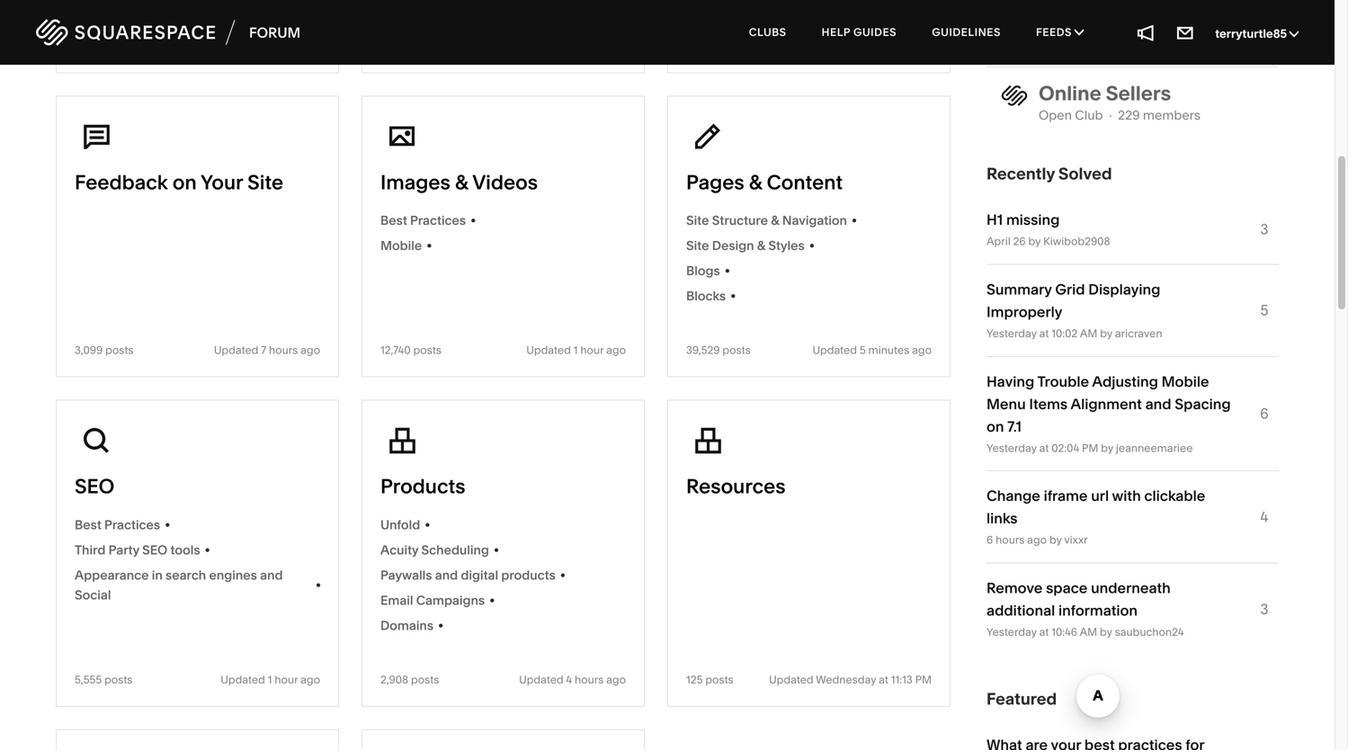 Task type: vqa. For each thing, say whether or not it's contained in the screenshot.
online sellers icon
yes



Task type: locate. For each thing, give the bounding box(es) containing it.
yesterday down additional at bottom
[[987, 626, 1037, 639]]

practices for seo
[[104, 517, 160, 532]]

circle image inside the 'site design & styles' link
[[810, 243, 814, 248]]

3,099
[[75, 344, 103, 357]]

1 yesterday from the top
[[987, 327, 1037, 340]]

in
[[152, 567, 163, 583]]

0 vertical spatial members
[[1143, 36, 1200, 51]]

updated for 2,908 posts
[[519, 673, 564, 686]]

1 am from the top
[[1080, 327, 1098, 340]]

pm right 11:13 at the right of the page
[[915, 673, 932, 686]]

circle image inside best practices link
[[166, 523, 169, 527]]

open down artists
[[1039, 36, 1072, 51]]

0 horizontal spatial caret down image
[[1075, 27, 1084, 37]]

1 vertical spatial 3
[[1261, 600, 1269, 618]]

by down information
[[1100, 626, 1112, 639]]

125 posts
[[686, 673, 734, 686]]

seo up in
[[142, 542, 168, 558]]

artists and photographers open club               ·        343 members
[[1039, 0, 1200, 51]]

0 horizontal spatial mobile
[[381, 238, 422, 253]]

0 vertical spatial 6
[[1260, 405, 1269, 422]]

improperly
[[987, 303, 1063, 321]]

0 vertical spatial 3
[[1261, 221, 1269, 238]]

1 vertical spatial pm
[[915, 673, 932, 686]]

1 horizontal spatial mobile
[[1162, 373, 1209, 390]]

pages & content
[[686, 170, 843, 194]]

circle image
[[726, 268, 730, 273], [166, 523, 169, 527], [426, 523, 430, 527], [206, 548, 209, 552], [439, 623, 443, 628]]

at left 02:04
[[1040, 442, 1049, 455]]

1 horizontal spatial on
[[987, 418, 1004, 435]]

and
[[1107, 0, 1143, 9], [1146, 395, 1172, 413], [260, 567, 283, 583], [435, 567, 458, 583]]

at left 10:02
[[1040, 327, 1049, 340]]

2 open from the top
[[1039, 108, 1072, 123]]

1 horizontal spatial practices
[[410, 213, 466, 228]]

online
[[1039, 81, 1102, 105]]

site for site design & styles
[[686, 238, 709, 253]]

site down "pages" on the top right of the page
[[686, 213, 709, 228]]

caret down image
[[1075, 27, 1084, 37], [1290, 27, 1299, 40]]

videos
[[472, 170, 538, 194]]

updated 7 hours ago
[[214, 343, 320, 357]]

yesterday down 7.1
[[987, 442, 1037, 455]]

1 vertical spatial mobile
[[1162, 373, 1209, 390]]

solved
[[1059, 164, 1112, 184]]

343
[[1118, 36, 1140, 51]]

circle image for blogs
[[726, 268, 730, 273]]

circle image right the tools
[[206, 548, 209, 552]]

1 vertical spatial members
[[1143, 108, 1201, 123]]

clickable
[[1145, 487, 1206, 505]]

updated 1 hour ago
[[832, 39, 932, 52], [526, 343, 626, 357], [221, 673, 320, 686]]

site structure & navigation link
[[686, 211, 932, 231]]

aricraven
[[1115, 327, 1163, 340]]

0 horizontal spatial hours
[[269, 343, 298, 357]]

hours for updated 4 hours ago
[[575, 673, 604, 686]]

1 vertical spatial best
[[75, 517, 101, 532]]

displaying
[[1089, 281, 1161, 298]]

circle image for mobile
[[428, 243, 431, 248]]

by inside remove space underneath additional information yesterday at 10:46  am by saubuchon24
[[1100, 626, 1112, 639]]

circle image
[[471, 218, 475, 223], [853, 218, 857, 223], [428, 243, 431, 248], [810, 243, 814, 248], [731, 294, 735, 298], [495, 548, 499, 552], [561, 573, 565, 577], [317, 583, 320, 587], [490, 598, 494, 603]]

design
[[712, 238, 754, 253]]

2 yesterday from the top
[[987, 442, 1037, 455]]

url
[[1091, 487, 1109, 505]]

pm
[[1082, 442, 1099, 455], [915, 673, 932, 686]]

2 am from the top
[[1080, 626, 1098, 639]]

circle image for domains
[[439, 623, 443, 628]]

hour
[[886, 39, 910, 52], [581, 343, 604, 357], [275, 673, 298, 686]]

0 vertical spatial hours
[[269, 343, 298, 357]]

circle image for site design & styles
[[810, 243, 814, 248]]

items
[[1029, 395, 1068, 413]]

open down "online"
[[1039, 108, 1072, 123]]

2 horizontal spatial 1
[[879, 39, 884, 52]]

circle image up acuity scheduling
[[426, 523, 430, 527]]

3,099 posts
[[75, 344, 134, 357]]

1 for images & videos
[[574, 343, 578, 357]]

4
[[1261, 508, 1269, 526], [566, 673, 572, 686]]

0 horizontal spatial hour
[[275, 673, 298, 686]]

1 horizontal spatial 6
[[1260, 405, 1269, 422]]

on left 7.1
[[987, 418, 1004, 435]]

squarespace forum image
[[36, 17, 301, 48]]

ago for 12,740 posts
[[606, 343, 626, 357]]

1 horizontal spatial 5
[[1261, 301, 1269, 319]]

best down images
[[381, 213, 407, 228]]

1 vertical spatial updated 1 hour ago
[[526, 343, 626, 357]]

am
[[1080, 327, 1098, 340], [1080, 626, 1098, 639]]

1 vertical spatial best practices link
[[75, 515, 320, 535]]

5,268 posts
[[75, 39, 133, 52]]

1 vertical spatial hours
[[996, 534, 1025, 547]]

updated 47 minutes ago
[[196, 39, 320, 52]]

trouble
[[1038, 373, 1089, 390]]

circle image inside 'email campaigns' link
[[490, 598, 494, 603]]

by left aricraven link
[[1100, 327, 1113, 340]]

your
[[201, 170, 243, 194]]

0 horizontal spatial best
[[75, 517, 101, 532]]

club down photographers
[[1075, 36, 1103, 51]]

circle image inside site structure & navigation link
[[853, 218, 857, 223]]

1 vertical spatial 1
[[574, 343, 578, 357]]

circle image inside the third party seo tools link
[[206, 548, 209, 552]]

mobile
[[381, 238, 422, 253], [1162, 373, 1209, 390]]

1 vertical spatial 6
[[987, 534, 993, 547]]

6 down links
[[987, 534, 993, 547]]

0 vertical spatial yesterday
[[987, 327, 1037, 340]]

site for site structure & navigation
[[686, 213, 709, 228]]

2 club from the top
[[1075, 108, 1103, 123]]

circle image inside domains link
[[439, 623, 443, 628]]

1 vertical spatial club
[[1075, 108, 1103, 123]]

pm right 02:04
[[1082, 442, 1099, 455]]

1 vertical spatial hour
[[581, 343, 604, 357]]

1 horizontal spatial minutes
[[869, 343, 910, 357]]

site right your
[[248, 170, 284, 194]]

0 vertical spatial 1
[[879, 39, 884, 52]]

1 horizontal spatial best
[[381, 213, 407, 228]]

best practices
[[381, 213, 466, 228], [75, 517, 160, 532]]

hours
[[269, 343, 298, 357], [996, 534, 1025, 547], [575, 673, 604, 686]]

0 vertical spatial best
[[381, 213, 407, 228]]

mobile down images
[[381, 238, 422, 253]]

best practices link up the third party seo tools link
[[75, 515, 320, 535]]

by right 02:04
[[1101, 442, 1114, 455]]

at left 10:46 at the bottom of page
[[1040, 626, 1049, 639]]

mobile up spacing
[[1162, 373, 1209, 390]]

1 vertical spatial best practices
[[75, 517, 160, 532]]

third party seo tools
[[75, 542, 200, 558]]

ago for 3,099 posts
[[301, 343, 320, 357]]

notifications image
[[1136, 22, 1156, 42]]

club
[[1075, 36, 1103, 51], [1075, 108, 1103, 123]]

1 horizontal spatial pm
[[1082, 442, 1099, 455]]

and up photographers
[[1107, 0, 1143, 9]]

search
[[166, 567, 206, 583]]

posts for 3,099 posts
[[105, 344, 134, 357]]

clubs link
[[733, 9, 803, 56]]

appearance
[[75, 567, 149, 583]]

open inside artists and photographers open club               ·        343 members
[[1039, 36, 1072, 51]]

1 horizontal spatial caret down image
[[1290, 27, 1299, 40]]

caret down image inside terryturtle85 link
[[1290, 27, 1299, 40]]

0 vertical spatial on
[[173, 170, 197, 194]]

0 vertical spatial minutes
[[257, 39, 298, 52]]

0 vertical spatial site
[[248, 170, 284, 194]]

1 horizontal spatial updated 1 hour ago
[[526, 343, 626, 357]]

0 horizontal spatial minutes
[[257, 39, 298, 52]]

1 horizontal spatial hours
[[575, 673, 604, 686]]

posts for 2,908 posts
[[411, 673, 439, 686]]

posts right the 12,740
[[413, 344, 442, 357]]

0 horizontal spatial 1
[[268, 673, 272, 686]]

0 horizontal spatial 6
[[987, 534, 993, 547]]

products
[[501, 567, 556, 583]]

resources link
[[686, 474, 932, 515]]

2 vertical spatial site
[[686, 238, 709, 253]]

circle image inside unfold link
[[426, 523, 430, 527]]

posts right "125"
[[706, 673, 734, 686]]

0 horizontal spatial best practices
[[75, 517, 160, 532]]

styles
[[769, 238, 805, 253]]

1 vertical spatial on
[[987, 418, 1004, 435]]

circle image for email campaigns
[[490, 598, 494, 603]]

1 vertical spatial 5
[[860, 343, 866, 357]]

summary
[[987, 281, 1052, 298]]

3 yesterday from the top
[[987, 626, 1037, 639]]

yesterday inside having trouble adjusting mobile menu items alignment and spacing on 7.1 yesterday at 02:04  pm by jeanneemariee
[[987, 442, 1037, 455]]

circle image down email campaigns
[[439, 623, 443, 628]]

members inside artists and photographers open club               ·        343 members
[[1143, 36, 1200, 51]]

0 vertical spatial best practices link
[[381, 211, 626, 231]]

ago for 2,908 posts
[[606, 673, 626, 686]]

am inside remove space underneath additional information yesterday at 10:46  am by saubuchon24
[[1080, 626, 1098, 639]]

6 inside change iframe url with clickable links 6 hours ago by vixxr
[[987, 534, 993, 547]]

0 vertical spatial seo
[[75, 474, 114, 499]]

3
[[1261, 221, 1269, 238], [1261, 600, 1269, 618]]

posts right 5,555
[[104, 673, 133, 686]]

yesterday down improperly
[[987, 327, 1037, 340]]

39,529
[[686, 344, 720, 357]]

best practices down images
[[381, 213, 466, 228]]

circle image for acuity scheduling
[[495, 548, 499, 552]]

6 right spacing
[[1260, 405, 1269, 422]]

hour for images & videos
[[581, 343, 604, 357]]

1 club from the top
[[1075, 36, 1103, 51]]

circle image inside appearance in search engines and social link
[[317, 583, 320, 587]]

and down "adjusting"
[[1146, 395, 1172, 413]]

seo up third
[[75, 474, 114, 499]]

circle image for site structure & navigation
[[853, 218, 857, 223]]

best up third
[[75, 517, 101, 532]]

0 vertical spatial mobile
[[381, 238, 422, 253]]

and right engines on the left of page
[[260, 567, 283, 583]]

artists
[[1039, 0, 1103, 9]]

& up site structure & navigation
[[749, 170, 762, 194]]

3 for h1 missing
[[1261, 221, 1269, 238]]

1 3 from the top
[[1261, 221, 1269, 238]]

resources
[[686, 474, 786, 499]]

0 horizontal spatial seo
[[75, 474, 114, 499]]

adjusting
[[1092, 373, 1159, 390]]

practices for images & videos
[[410, 213, 466, 228]]

club inside online sellers open club               ·        229 members
[[1075, 108, 1103, 123]]

1 vertical spatial site
[[686, 213, 709, 228]]

circle image for appearance in search engines and social
[[317, 583, 320, 587]]

open
[[1039, 36, 1072, 51], [1039, 108, 1072, 123]]

mobile link
[[381, 236, 626, 256]]

0 vertical spatial pm
[[1082, 442, 1099, 455]]

circle image inside best practices link
[[471, 218, 475, 223]]

remove space underneath additional information link
[[987, 579, 1171, 619]]

guides
[[854, 26, 897, 39]]

2 vertical spatial hours
[[575, 673, 604, 686]]

1 horizontal spatial 1
[[574, 343, 578, 357]]

1 members from the top
[[1143, 36, 1200, 51]]

circle image up third party seo tools
[[166, 523, 169, 527]]

1 open from the top
[[1039, 36, 1072, 51]]

posts right 5,268
[[105, 39, 133, 52]]

site design & styles
[[686, 238, 805, 253]]

club down online sellers link
[[1075, 108, 1103, 123]]

updated 5 minutes ago
[[813, 343, 932, 357]]

2 vertical spatial yesterday
[[987, 626, 1037, 639]]

1 horizontal spatial hour
[[581, 343, 604, 357]]

posts right the 2,908 at bottom left
[[411, 673, 439, 686]]

updated for 3,099 posts
[[214, 343, 258, 357]]

feedback on your site
[[75, 170, 284, 194]]

2 vertical spatial updated 1 hour ago
[[221, 673, 320, 686]]

1 horizontal spatial seo
[[142, 542, 168, 558]]

0 horizontal spatial 4
[[566, 673, 572, 686]]

am down information
[[1080, 626, 1098, 639]]

0 vertical spatial best practices
[[381, 213, 466, 228]]

1 vertical spatial yesterday
[[987, 442, 1037, 455]]

circle image inside blogs "link"
[[726, 268, 730, 273]]

26
[[1013, 235, 1026, 248]]

vixxr link
[[1064, 534, 1088, 547]]

2 members from the top
[[1143, 108, 1201, 123]]

10:46
[[1052, 626, 1078, 639]]

scheduling
[[421, 542, 489, 558]]

2 horizontal spatial hour
[[886, 39, 910, 52]]

best practices up party at the bottom left of the page
[[75, 517, 160, 532]]

0 vertical spatial am
[[1080, 327, 1098, 340]]

yesterday
[[987, 327, 1037, 340], [987, 442, 1037, 455], [987, 626, 1037, 639]]

on left your
[[173, 170, 197, 194]]

1 vertical spatial am
[[1080, 626, 1098, 639]]

1 vertical spatial open
[[1039, 108, 1072, 123]]

site up blogs
[[686, 238, 709, 253]]

1 horizontal spatial best practices
[[381, 213, 466, 228]]

am right 10:02
[[1080, 327, 1098, 340]]

best practices for images & videos
[[381, 213, 466, 228]]

0 horizontal spatial updated 1 hour ago
[[221, 673, 320, 686]]

12,740 posts
[[381, 344, 442, 357]]

0 horizontal spatial practices
[[104, 517, 160, 532]]

1 vertical spatial practices
[[104, 517, 160, 532]]

caret down image inside feeds link
[[1075, 27, 1084, 37]]

7
[[261, 343, 266, 357]]

2 vertical spatial 1
[[268, 673, 272, 686]]

updated for 125 posts
[[769, 673, 814, 686]]

posts right the 39,529
[[723, 344, 751, 357]]

by
[[1029, 235, 1041, 248], [1100, 327, 1113, 340], [1101, 442, 1114, 455], [1050, 534, 1062, 547], [1100, 626, 1112, 639]]

1
[[879, 39, 884, 52], [574, 343, 578, 357], [268, 673, 272, 686]]

0 vertical spatial 4
[[1261, 508, 1269, 526]]

posts
[[105, 39, 133, 52], [105, 344, 134, 357], [413, 344, 442, 357], [723, 344, 751, 357], [104, 673, 133, 686], [411, 673, 439, 686], [706, 673, 734, 686]]

members down sellers
[[1143, 108, 1201, 123]]

campaigns
[[416, 593, 485, 608]]

circle image inside the acuity scheduling link
[[495, 548, 499, 552]]

practices up third party seo tools
[[104, 517, 160, 532]]

ago for 39,529 posts
[[912, 343, 932, 357]]

posts for 125 posts
[[706, 673, 734, 686]]

aricraven link
[[1115, 327, 1163, 340]]

by right 26
[[1029, 235, 1041, 248]]

site structure & navigation
[[686, 213, 847, 228]]

caret down image for feeds
[[1075, 27, 1084, 37]]

0 horizontal spatial on
[[173, 170, 197, 194]]

members right 343 on the right top of page
[[1143, 36, 1200, 51]]

domains link
[[381, 616, 626, 636]]

best practices link up mobile link
[[381, 211, 626, 231]]

circle image inside paywalls and digital products link
[[561, 573, 565, 577]]

circle image inside 'blocks' link
[[731, 294, 735, 298]]

by left vixxr link
[[1050, 534, 1062, 547]]

digital
[[461, 567, 498, 583]]

11:13
[[891, 673, 913, 686]]

2 3 from the top
[[1261, 600, 1269, 618]]

1 vertical spatial minutes
[[869, 343, 910, 357]]

posts right 3,099 on the left top of the page
[[105, 344, 134, 357]]

0 vertical spatial updated 1 hour ago
[[832, 39, 932, 52]]

2 vertical spatial hour
[[275, 673, 298, 686]]

circle image for paywalls and digital products
[[561, 573, 565, 577]]

practices down images & videos
[[410, 213, 466, 228]]

1 horizontal spatial best practices link
[[381, 211, 626, 231]]

acuity scheduling
[[381, 542, 489, 558]]

2 horizontal spatial updated 1 hour ago
[[832, 39, 932, 52]]

0 vertical spatial open
[[1039, 36, 1072, 51]]

0 vertical spatial practices
[[410, 213, 466, 228]]

circle image right blogs
[[726, 268, 730, 273]]

0 horizontal spatial best practices link
[[75, 515, 320, 535]]

circle image inside mobile link
[[428, 243, 431, 248]]

0 vertical spatial club
[[1075, 36, 1103, 51]]

hours inside change iframe url with clickable links 6 hours ago by vixxr
[[996, 534, 1025, 547]]

terryturtle85
[[1215, 27, 1290, 41]]

members inside online sellers open club               ·        229 members
[[1143, 108, 1201, 123]]

2 horizontal spatial hours
[[996, 534, 1025, 547]]



Task type: describe. For each thing, give the bounding box(es) containing it.
having
[[987, 373, 1035, 390]]

updated for 12,740 posts
[[526, 343, 571, 357]]

navigation
[[782, 213, 847, 228]]

yesterday inside remove space underneath additional information yesterday at 10:46  am by saubuchon24
[[987, 626, 1037, 639]]

saubuchon24
[[1115, 626, 1184, 639]]

unfold
[[381, 517, 420, 532]]

caret down image for terryturtle85
[[1290, 27, 1299, 40]]

having trouble adjusting mobile menu items alignment and spacing on 7.1 link
[[987, 373, 1231, 435]]

saubuchon24 link
[[1115, 626, 1184, 639]]

best practices for seo
[[75, 517, 160, 532]]

& left styles
[[757, 238, 766, 253]]

updated 1 hour ago for images & videos
[[526, 343, 626, 357]]

online sellers link
[[1039, 81, 1171, 105]]

updated for 5,555 posts
[[221, 673, 265, 686]]

hours for updated 7 hours ago
[[269, 343, 298, 357]]

ago for 5,268 posts
[[301, 39, 320, 52]]

and inside having trouble adjusting mobile menu items alignment and spacing on 7.1 yesterday at 02:04  pm by jeanneemariee
[[1146, 395, 1172, 413]]

3 for remove space underneath additional information
[[1261, 600, 1269, 618]]

at inside summary grid displaying improperly yesterday at 10:02  am by aricraven
[[1040, 327, 1049, 340]]

club inside artists and photographers open club               ·        343 members
[[1075, 36, 1103, 51]]

best practices link for seo
[[75, 515, 320, 535]]

hour for seo
[[275, 673, 298, 686]]

1 vertical spatial seo
[[142, 542, 168, 558]]

remove
[[987, 579, 1043, 597]]

ago inside change iframe url with clickable links 6 hours ago by vixxr
[[1027, 534, 1047, 547]]

am inside summary grid displaying improperly yesterday at 10:02  am by aricraven
[[1080, 327, 1098, 340]]

by inside h1 missing april 26 by kiwibob2908
[[1029, 235, 1041, 248]]

best for seo
[[75, 517, 101, 532]]

kiwibob2908
[[1044, 235, 1111, 248]]

updated for 5,268 posts
[[196, 39, 241, 52]]

posts for 39,529 posts
[[723, 344, 751, 357]]

& up styles
[[771, 213, 780, 228]]

spacing
[[1175, 395, 1231, 413]]

summary grid displaying improperly yesterday at 10:02  am by aricraven
[[987, 281, 1163, 340]]

circle image for unfold
[[426, 523, 430, 527]]

by inside summary grid displaying improperly yesterday at 10:02  am by aricraven
[[1100, 327, 1113, 340]]

online sellers open club               ·        229 members
[[1039, 81, 1201, 123]]

april
[[987, 235, 1011, 248]]

updated 1 hour ago for seo
[[221, 673, 320, 686]]

additional
[[987, 602, 1055, 619]]

clubs
[[749, 26, 787, 39]]

& inside 'link'
[[749, 170, 762, 194]]

change iframe url with clickable links link
[[987, 487, 1206, 527]]

circle image for blocks
[[731, 294, 735, 298]]

1 for seo
[[268, 673, 272, 686]]

posts for 5,268 posts
[[105, 39, 133, 52]]

content
[[767, 170, 843, 194]]

blogs link
[[686, 261, 932, 281]]

1 vertical spatial 4
[[566, 673, 572, 686]]

best for images & videos
[[381, 213, 407, 228]]

h1 missing april 26 by kiwibob2908
[[987, 211, 1111, 248]]

underneath
[[1091, 579, 1171, 597]]

featured
[[987, 689, 1057, 709]]

paywalls and digital products link
[[381, 566, 626, 585]]

2,908 posts
[[381, 673, 439, 686]]

and up campaigns
[[435, 567, 458, 583]]

guidelines
[[932, 26, 1001, 39]]

best practices link for images & videos
[[381, 211, 626, 231]]

products link
[[381, 474, 626, 515]]

at left 11:13 at the right of the page
[[879, 673, 889, 686]]

change iframe url with clickable links 6 hours ago by vixxr
[[987, 487, 1206, 547]]

& left "videos"
[[455, 170, 468, 194]]

02:04
[[1052, 442, 1080, 455]]

products
[[381, 474, 466, 499]]

tools
[[170, 542, 200, 558]]

0 vertical spatial 5
[[1261, 301, 1269, 319]]

feeds
[[1036, 26, 1075, 39]]

ago for 5,555 posts
[[301, 673, 320, 686]]

at inside having trouble adjusting mobile menu items alignment and spacing on 7.1 yesterday at 02:04  pm by jeanneemariee
[[1040, 442, 1049, 455]]

third
[[75, 542, 106, 558]]

at inside remove space underneath additional information yesterday at 10:46  am by saubuchon24
[[1040, 626, 1049, 639]]

messages image
[[1176, 22, 1196, 42]]

circle image for best practices
[[166, 523, 169, 527]]

wednesday
[[816, 673, 876, 686]]

minutes for 47
[[257, 39, 298, 52]]

47
[[243, 39, 254, 52]]

0 vertical spatial hour
[[886, 39, 910, 52]]

email campaigns
[[381, 593, 485, 608]]

blocks
[[686, 288, 726, 303]]

by inside change iframe url with clickable links 6 hours ago by vixxr
[[1050, 534, 1062, 547]]

h1
[[987, 211, 1003, 228]]

pages
[[686, 170, 745, 194]]

0 horizontal spatial pm
[[915, 673, 932, 686]]

appearance in search engines and social link
[[75, 566, 320, 605]]

images
[[381, 170, 450, 194]]

0 horizontal spatial 5
[[860, 343, 866, 357]]

pages & content link
[[686, 170, 932, 211]]

minutes for 5
[[869, 343, 910, 357]]

blocks link
[[686, 286, 932, 306]]

and inside artists and photographers open club               ·        343 members
[[1107, 0, 1143, 9]]

1 horizontal spatial 4
[[1261, 508, 1269, 526]]

paywalls
[[381, 567, 432, 583]]

remove space underneath additional information yesterday at 10:46  am by saubuchon24
[[987, 579, 1184, 639]]

by inside having trouble adjusting mobile menu items alignment and spacing on 7.1 yesterday at 02:04  pm by jeanneemariee
[[1101, 442, 1114, 455]]

posts for 12,740 posts
[[413, 344, 442, 357]]

5,268
[[75, 39, 102, 52]]

h1 missing link
[[987, 211, 1060, 228]]

feedback
[[75, 170, 168, 194]]

10:02
[[1052, 327, 1078, 340]]

help guides
[[822, 26, 897, 39]]

sellers
[[1106, 81, 1171, 105]]

5,555 posts
[[75, 673, 133, 686]]

guidelines link
[[916, 9, 1017, 56]]

blogs
[[686, 263, 720, 278]]

circle image for third party seo tools
[[206, 548, 209, 552]]

unfold link
[[381, 515, 626, 535]]

recently
[[987, 164, 1055, 184]]

open inside online sellers open club               ·        229 members
[[1039, 108, 1072, 123]]

artists and photographers link
[[1039, 0, 1182, 33]]

on inside having trouble adjusting mobile menu items alignment and spacing on 7.1 yesterday at 02:04  pm by jeanneemariee
[[987, 418, 1004, 435]]

posts for 5,555 posts
[[104, 673, 133, 686]]

menu
[[987, 395, 1026, 413]]

recently solved
[[987, 164, 1112, 184]]

and inside appearance in search engines and social
[[260, 567, 283, 583]]

125
[[686, 673, 703, 686]]

paywalls and digital products
[[381, 567, 556, 583]]

yesterday inside summary grid displaying improperly yesterday at 10:02  am by aricraven
[[987, 327, 1037, 340]]

updated wednesday at 11:13  pm
[[769, 673, 932, 686]]

pm inside having trouble adjusting mobile menu items alignment and spacing on 7.1 yesterday at 02:04  pm by jeanneemariee
[[1082, 442, 1099, 455]]

online sellers image
[[999, 80, 1030, 111]]

space
[[1046, 579, 1088, 597]]

circle image for best practices
[[471, 218, 475, 223]]

having trouble adjusting mobile menu items alignment and spacing on 7.1 yesterday at 02:04  pm by jeanneemariee
[[987, 373, 1231, 455]]

vixxr
[[1064, 534, 1088, 547]]

images & videos
[[381, 170, 538, 194]]

jeanneemariee
[[1116, 442, 1193, 455]]

updated for 39,529 posts
[[813, 343, 857, 357]]

mobile inside having trouble adjusting mobile menu items alignment and spacing on 7.1 yesterday at 02:04  pm by jeanneemariee
[[1162, 373, 1209, 390]]

229
[[1118, 108, 1140, 123]]

engines
[[209, 567, 257, 583]]

jeanneemariee link
[[1116, 442, 1193, 455]]



